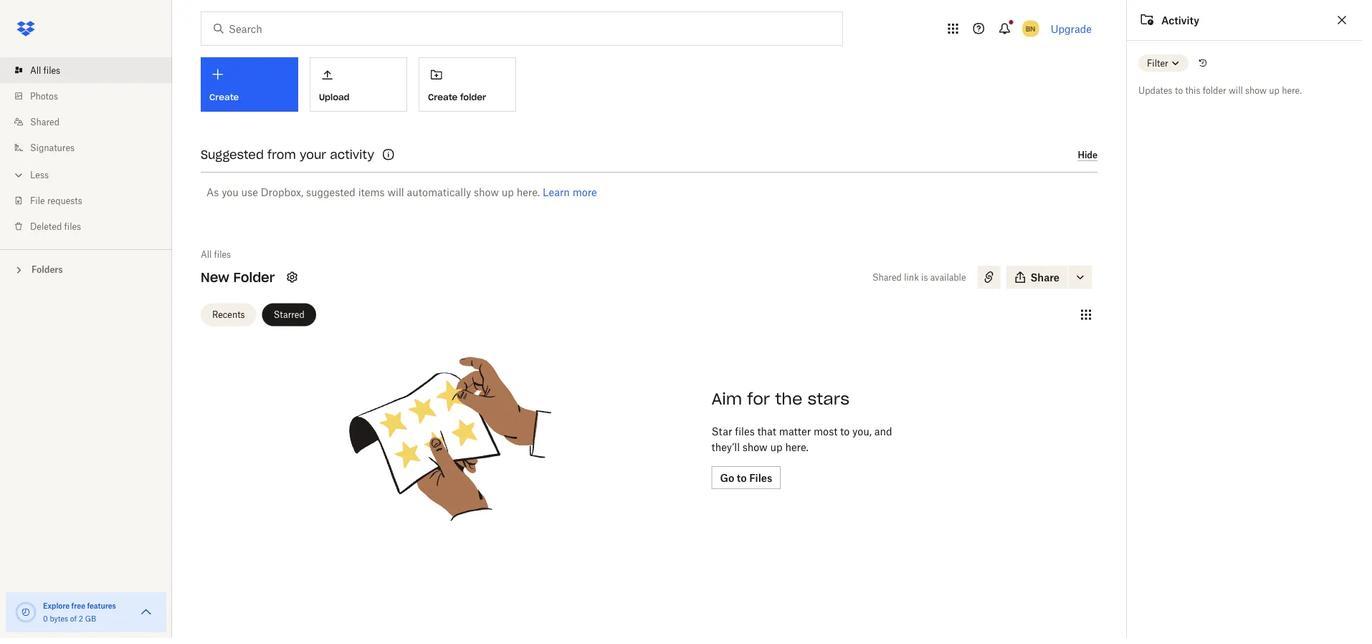 Task type: vqa. For each thing, say whether or not it's contained in the screenshot.
the bottom HERE.
yes



Task type: describe. For each thing, give the bounding box(es) containing it.
you,
[[853, 426, 872, 438]]

automatically
[[407, 186, 471, 198]]

folders button
[[0, 259, 172, 280]]

upload
[[319, 92, 350, 103]]

as you use dropbox, suggested items will automatically show up here. learn more
[[207, 186, 597, 198]]

updates
[[1139, 85, 1173, 96]]

file requests
[[30, 195, 82, 206]]

Search in folder "Dropbox" text field
[[229, 21, 813, 37]]

1 horizontal spatial folder
[[1203, 85, 1227, 96]]

stars
[[808, 389, 850, 409]]

create button
[[201, 57, 298, 112]]

features
[[87, 602, 116, 611]]

create folder
[[428, 92, 486, 103]]

1 vertical spatial show
[[474, 186, 499, 198]]

0 horizontal spatial will
[[387, 186, 404, 198]]

deleted
[[30, 221, 62, 232]]

aim
[[712, 389, 742, 409]]

1 horizontal spatial will
[[1229, 85, 1243, 96]]

shared link
[[11, 109, 172, 135]]

your
[[300, 147, 326, 162]]

1 vertical spatial up
[[502, 186, 514, 198]]

gb
[[85, 615, 96, 624]]

file requests link
[[11, 188, 172, 214]]

0
[[43, 615, 48, 624]]

suggested
[[201, 147, 264, 162]]

link
[[904, 272, 919, 283]]

photos
[[30, 91, 58, 101]]

bytes
[[50, 615, 68, 624]]

upgrade link
[[1051, 23, 1092, 35]]

photos link
[[11, 83, 172, 109]]

deleted files link
[[11, 214, 172, 239]]

new
[[201, 269, 229, 286]]

go to files button
[[712, 467, 781, 490]]

rewind this folder image
[[1197, 57, 1209, 69]]

less
[[30, 170, 49, 180]]

0 horizontal spatial here.
[[517, 186, 540, 198]]

less image
[[11, 168, 26, 182]]

folder inside button
[[460, 92, 486, 103]]

files inside star files that matter most to you, and they'll show up here.
[[735, 426, 755, 438]]

bn
[[1026, 24, 1036, 33]]

filter button
[[1139, 54, 1189, 72]]

that
[[758, 426, 776, 438]]

shared for shared
[[30, 117, 60, 127]]

hide button
[[1078, 150, 1098, 161]]

filter
[[1147, 58, 1169, 68]]

for
[[747, 389, 770, 409]]

you
[[222, 186, 239, 198]]

shared for shared link is available
[[873, 272, 902, 283]]

hide
[[1078, 150, 1098, 161]]

file
[[30, 195, 45, 206]]

most
[[814, 426, 838, 438]]

close right sidebar image
[[1334, 11, 1351, 29]]

more
[[573, 186, 597, 198]]

dropbox image
[[11, 14, 40, 43]]

and
[[875, 426, 892, 438]]

items
[[358, 186, 385, 198]]

create folder button
[[419, 57, 516, 112]]

0 vertical spatial here.
[[1282, 85, 1302, 96]]

all files list item
[[0, 57, 172, 83]]

this
[[1186, 85, 1201, 96]]

create for create
[[209, 92, 239, 103]]

dropbox,
[[261, 186, 303, 198]]

activity
[[1162, 14, 1199, 26]]

files inside list item
[[43, 65, 60, 76]]



Task type: locate. For each thing, give the bounding box(es) containing it.
go to files
[[720, 472, 772, 484]]

1 vertical spatial shared
[[873, 272, 902, 283]]

signatures
[[30, 142, 75, 153]]

all files link up new
[[201, 247, 231, 262]]

available
[[931, 272, 966, 283]]

share
[[1031, 271, 1060, 284]]

all files
[[30, 65, 60, 76], [201, 249, 231, 260]]

0 vertical spatial all files
[[30, 65, 60, 76]]

to
[[1175, 85, 1183, 96], [840, 426, 850, 438], [737, 472, 747, 484]]

files
[[749, 472, 772, 484]]

here. inside star files that matter most to you, and they'll show up here.
[[785, 441, 809, 454]]

2 vertical spatial up
[[770, 441, 783, 454]]

starred button
[[262, 304, 316, 327]]

1 vertical spatial will
[[387, 186, 404, 198]]

0 horizontal spatial all
[[30, 65, 41, 76]]

0 horizontal spatial up
[[502, 186, 514, 198]]

bn button
[[1019, 17, 1042, 40]]

of
[[70, 615, 77, 624]]

they'll
[[712, 441, 740, 454]]

new folder
[[201, 269, 275, 286]]

starred
[[274, 310, 305, 321]]

all files inside list item
[[30, 65, 60, 76]]

None field
[[0, 0, 105, 16]]

list containing all files
[[0, 49, 172, 250]]

0 vertical spatial up
[[1269, 85, 1280, 96]]

will
[[1229, 85, 1243, 96], [387, 186, 404, 198]]

create
[[428, 92, 458, 103], [209, 92, 239, 103]]

1 vertical spatial all files
[[201, 249, 231, 260]]

2 horizontal spatial to
[[1175, 85, 1183, 96]]

folder settings image
[[284, 269, 301, 286]]

will right the items
[[387, 186, 404, 198]]

files left that
[[735, 426, 755, 438]]

files up photos
[[43, 65, 60, 76]]

2 horizontal spatial here.
[[1282, 85, 1302, 96]]

list
[[0, 49, 172, 250]]

signatures link
[[11, 135, 172, 161]]

updates to this folder will show up here.
[[1139, 85, 1302, 96]]

0 horizontal spatial shared
[[30, 117, 60, 127]]

0 vertical spatial all files link
[[11, 57, 172, 83]]

shared
[[30, 117, 60, 127], [873, 272, 902, 283]]

recents button
[[201, 304, 256, 327]]

1 horizontal spatial up
[[770, 441, 783, 454]]

to left the you,
[[840, 426, 850, 438]]

use
[[241, 186, 258, 198]]

as
[[207, 186, 219, 198]]

share button
[[1006, 266, 1068, 289]]

2 vertical spatial show
[[743, 441, 768, 454]]

all inside list item
[[30, 65, 41, 76]]

0 vertical spatial will
[[1229, 85, 1243, 96]]

0 vertical spatial all
[[30, 65, 41, 76]]

is
[[921, 272, 928, 283]]

folder
[[233, 269, 275, 286]]

files up new
[[214, 249, 231, 260]]

2 horizontal spatial up
[[1269, 85, 1280, 96]]

2 horizontal spatial show
[[1246, 85, 1267, 96]]

learn
[[543, 186, 570, 198]]

shared left link
[[873, 272, 902, 283]]

show right this
[[1246, 85, 1267, 96]]

to inside star files that matter most to you, and they'll show up here.
[[840, 426, 850, 438]]

suggested
[[306, 186, 356, 198]]

0 horizontal spatial show
[[474, 186, 499, 198]]

to for files
[[737, 472, 747, 484]]

up
[[1269, 85, 1280, 96], [502, 186, 514, 198], [770, 441, 783, 454]]

0 horizontal spatial all files link
[[11, 57, 172, 83]]

show right automatically
[[474, 186, 499, 198]]

0 horizontal spatial folder
[[460, 92, 486, 103]]

1 vertical spatial here.
[[517, 186, 540, 198]]

show down that
[[743, 441, 768, 454]]

go
[[720, 472, 735, 484]]

1 horizontal spatial to
[[840, 426, 850, 438]]

learn more link
[[543, 186, 597, 198]]

all files up photos
[[30, 65, 60, 76]]

folders
[[32, 265, 63, 275]]

1 horizontal spatial here.
[[785, 441, 809, 454]]

all up photos
[[30, 65, 41, 76]]

to right 'go'
[[737, 472, 747, 484]]

0 horizontal spatial create
[[209, 92, 239, 103]]

will right this
[[1229, 85, 1243, 96]]

0 horizontal spatial all files
[[30, 65, 60, 76]]

suggested from your activity
[[201, 147, 374, 162]]

all files link
[[11, 57, 172, 83], [201, 247, 231, 262]]

0 vertical spatial shared
[[30, 117, 60, 127]]

explore
[[43, 602, 70, 611]]

1 horizontal spatial all files
[[201, 249, 231, 260]]

upload button
[[310, 57, 407, 112]]

1 vertical spatial to
[[840, 426, 850, 438]]

explore free features 0 bytes of 2 gb
[[43, 602, 116, 624]]

2
[[79, 615, 83, 624]]

deleted files
[[30, 221, 81, 232]]

all files link up shared link at the left of the page
[[11, 57, 172, 83]]

shared down photos
[[30, 117, 60, 127]]

1 horizontal spatial create
[[428, 92, 458, 103]]

show
[[1246, 85, 1267, 96], [474, 186, 499, 198], [743, 441, 768, 454]]

the
[[775, 389, 803, 409]]

1 horizontal spatial all files link
[[201, 247, 231, 262]]

here.
[[1282, 85, 1302, 96], [517, 186, 540, 198], [785, 441, 809, 454]]

2 vertical spatial here.
[[785, 441, 809, 454]]

0 vertical spatial to
[[1175, 85, 1183, 96]]

1 horizontal spatial all
[[201, 249, 212, 260]]

recents
[[212, 310, 245, 321]]

from
[[267, 147, 296, 162]]

files right deleted
[[64, 221, 81, 232]]

to inside button
[[737, 472, 747, 484]]

folder
[[1203, 85, 1227, 96], [460, 92, 486, 103]]

shared link is available
[[873, 272, 966, 283]]

1 vertical spatial all
[[201, 249, 212, 260]]

show inside star files that matter most to you, and they'll show up here.
[[743, 441, 768, 454]]

create inside create popup button
[[209, 92, 239, 103]]

free
[[71, 602, 85, 611]]

to for this
[[1175, 85, 1183, 96]]

create for create folder
[[428, 92, 458, 103]]

matter
[[779, 426, 811, 438]]

files
[[43, 65, 60, 76], [64, 221, 81, 232], [214, 249, 231, 260], [735, 426, 755, 438]]

star
[[712, 426, 732, 438]]

activity
[[330, 147, 374, 162]]

all files up new
[[201, 249, 231, 260]]

create inside "create folder" button
[[428, 92, 458, 103]]

up inside star files that matter most to you, and they'll show up here.
[[770, 441, 783, 454]]

0 horizontal spatial to
[[737, 472, 747, 484]]

1 horizontal spatial show
[[743, 441, 768, 454]]

2 vertical spatial to
[[737, 472, 747, 484]]

to left this
[[1175, 85, 1183, 96]]

star files that matter most to you, and they'll show up here.
[[712, 426, 892, 454]]

quota usage element
[[14, 602, 37, 625]]

1 vertical spatial all files link
[[201, 247, 231, 262]]

all up new
[[201, 249, 212, 260]]

0 vertical spatial show
[[1246, 85, 1267, 96]]

aim for the stars
[[712, 389, 850, 409]]

upgrade
[[1051, 23, 1092, 35]]

1 horizontal spatial shared
[[873, 272, 902, 283]]

requests
[[47, 195, 82, 206]]

all
[[30, 65, 41, 76], [201, 249, 212, 260]]



